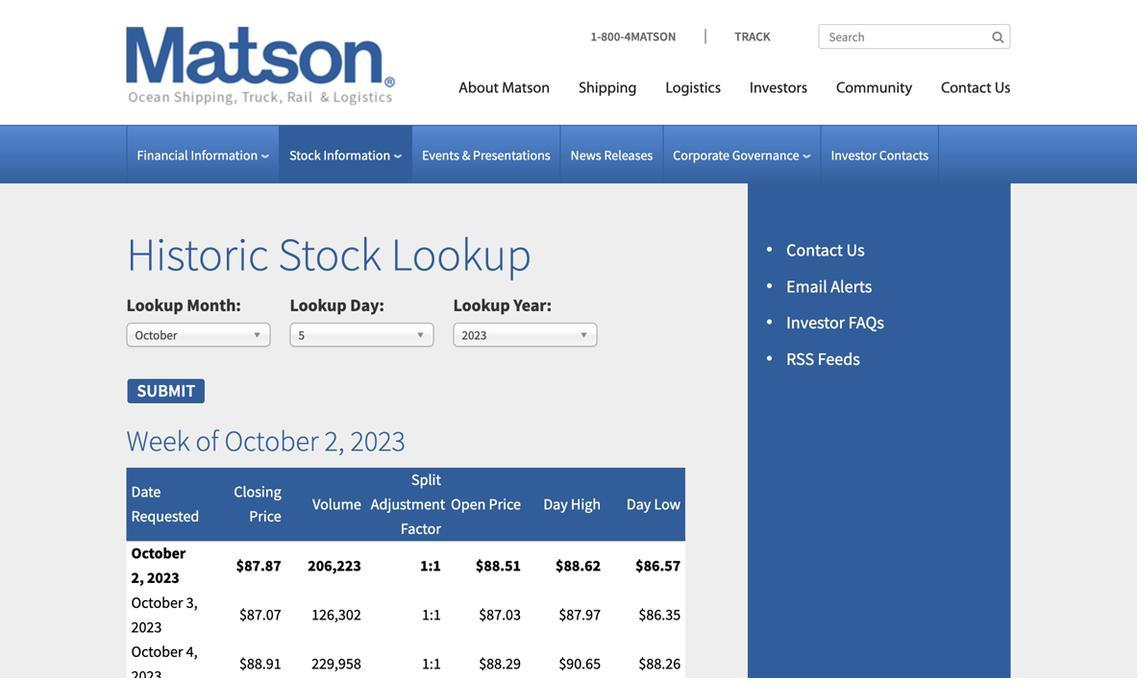 Task type: describe. For each thing, give the bounding box(es) containing it.
lookup month
[[126, 295, 236, 316]]

requested
[[131, 507, 199, 527]]

$88.91
[[239, 655, 281, 674]]

$88.51
[[476, 557, 521, 576]]

stock information link
[[290, 147, 402, 164]]

events & presentations link
[[422, 147, 551, 164]]

open
[[451, 495, 486, 514]]

october 3, 2023
[[131, 593, 198, 637]]

lookup for lookup year
[[453, 295, 510, 316]]

1 vertical spatial contact us
[[787, 239, 865, 261]]

year
[[514, 295, 547, 316]]

date
[[131, 483, 161, 502]]

financial information
[[137, 147, 258, 164]]

us inside top menu navigation
[[995, 81, 1011, 97]]

factor
[[401, 520, 441, 539]]

$88.62
[[556, 557, 601, 576]]

volume split adjustment factor open price
[[313, 470, 521, 539]]

presentations
[[473, 147, 551, 164]]

0 horizontal spatial contact us link
[[787, 239, 865, 261]]

week
[[126, 423, 190, 459]]

rss
[[787, 348, 815, 370]]

$86.35
[[639, 606, 681, 625]]

lookup for lookup month
[[126, 295, 183, 316]]

october 4, 2023
[[131, 643, 198, 679]]

1-800-4matson
[[591, 28, 676, 44]]

price inside closing price
[[249, 507, 281, 527]]

price inside volume split adjustment factor open price
[[489, 495, 521, 514]]

1:1 for $87.03
[[422, 606, 441, 625]]

Search search field
[[819, 24, 1011, 49]]

1-800-4matson link
[[591, 28, 705, 44]]

$90.65
[[559, 655, 601, 674]]

events & presentations
[[422, 147, 551, 164]]

october up closing
[[224, 423, 319, 459]]

news
[[571, 147, 602, 164]]

5
[[299, 327, 305, 343]]

4,
[[186, 643, 198, 662]]

events
[[422, 147, 459, 164]]

top menu navigation
[[415, 72, 1011, 111]]

1:1 for $88.51
[[420, 557, 441, 576]]

logistics link
[[651, 72, 736, 111]]

1-
[[591, 28, 601, 44]]

information for financial information
[[191, 147, 258, 164]]

contacts
[[880, 147, 929, 164]]

volume
[[313, 495, 361, 514]]

investor for investor faqs
[[787, 312, 845, 334]]

investors link
[[736, 72, 822, 111]]

investor faqs
[[787, 312, 885, 334]]

day low
[[627, 495, 681, 514]]

closing price
[[234, 483, 281, 527]]

low
[[654, 495, 681, 514]]

week of october 2, 2023
[[126, 423, 406, 459]]

contact inside top menu navigation
[[941, 81, 992, 97]]

october link
[[126, 323, 271, 347]]

track link
[[705, 28, 771, 44]]

governance
[[732, 147, 800, 164]]

about matson link
[[444, 72, 565, 111]]

$88.29
[[479, 655, 521, 674]]

historic stock lookup
[[126, 225, 532, 283]]

information for stock information
[[324, 147, 390, 164]]

2023 for 229,958
[[131, 667, 162, 679]]

2, inside october 2, 2023
[[131, 569, 144, 588]]

of
[[196, 423, 219, 459]]

0 vertical spatial stock
[[290, 147, 321, 164]]

rss feeds link
[[787, 348, 860, 370]]

about matson
[[459, 81, 550, 97]]

800-
[[601, 28, 625, 44]]

financial
[[137, 147, 188, 164]]

email
[[787, 276, 828, 297]]

shipping
[[579, 81, 637, 97]]

email alerts link
[[787, 276, 872, 297]]

229,958
[[312, 655, 361, 674]]

rss feeds
[[787, 348, 860, 370]]

2023 down lookup year
[[462, 327, 487, 343]]

corporate governance
[[673, 147, 800, 164]]

206,223
[[308, 557, 361, 576]]

search image
[[993, 31, 1004, 43]]

email alerts
[[787, 276, 872, 297]]



Task type: locate. For each thing, give the bounding box(es) containing it.
lookup year
[[453, 295, 547, 316]]

$87.97
[[559, 606, 601, 625]]

matson image
[[126, 27, 396, 106]]

day left "high"
[[544, 495, 568, 514]]

1:1
[[420, 557, 441, 576], [422, 606, 441, 625], [422, 655, 441, 674]]

faqs
[[849, 312, 885, 334]]

matson
[[502, 81, 550, 97]]

track
[[735, 28, 771, 44]]

2, up october 3, 2023
[[131, 569, 144, 588]]

0 horizontal spatial day
[[350, 295, 379, 316]]

investor for investor contacts
[[831, 147, 877, 164]]

high
[[571, 495, 601, 514]]

0 horizontal spatial contact us
[[787, 239, 865, 261]]

contact up email
[[787, 239, 843, 261]]

us
[[995, 81, 1011, 97], [847, 239, 865, 261]]

about
[[459, 81, 499, 97]]

community
[[837, 81, 913, 97]]

&
[[462, 147, 470, 164]]

2023 down october 3, 2023
[[131, 667, 162, 679]]

1:1 down factor
[[420, 557, 441, 576]]

october for october 4, 2023
[[131, 643, 183, 662]]

investor left contacts
[[831, 147, 877, 164]]

investor contacts
[[831, 147, 929, 164]]

0 vertical spatial investor
[[831, 147, 877, 164]]

2023 up october 4, 2023
[[131, 618, 162, 637]]

2023 for 206,223
[[147, 569, 180, 588]]

price right the open
[[489, 495, 521, 514]]

contact us inside top menu navigation
[[941, 81, 1011, 97]]

october left 3,
[[131, 593, 183, 613]]

1 vertical spatial us
[[847, 239, 865, 261]]

lookup day
[[290, 295, 379, 316]]

2023 up october 3, 2023
[[147, 569, 180, 588]]

stock
[[290, 147, 321, 164], [278, 225, 382, 283]]

1 horizontal spatial us
[[995, 81, 1011, 97]]

october down the requested
[[131, 544, 186, 564]]

0 vertical spatial contact
[[941, 81, 992, 97]]

0 horizontal spatial 2,
[[131, 569, 144, 588]]

126,302
[[312, 606, 361, 625]]

2 vertical spatial 1:1
[[422, 655, 441, 674]]

month
[[187, 295, 236, 316]]

1:1 left $87.03
[[422, 606, 441, 625]]

price
[[489, 495, 521, 514], [249, 507, 281, 527]]

0 horizontal spatial information
[[191, 147, 258, 164]]

october inside october 4, 2023
[[131, 643, 183, 662]]

4matson
[[625, 28, 676, 44]]

0 vertical spatial contact us
[[941, 81, 1011, 97]]

closing
[[234, 483, 281, 502]]

contact us down search icon
[[941, 81, 1011, 97]]

day for day high
[[544, 495, 568, 514]]

$87.03
[[479, 606, 521, 625]]

lookup up 5
[[290, 295, 347, 316]]

logistics
[[666, 81, 721, 97]]

0 vertical spatial contact us link
[[927, 72, 1011, 111]]

5 link
[[290, 323, 434, 347]]

1 horizontal spatial contact
[[941, 81, 992, 97]]

$87.87
[[236, 557, 281, 576]]

1:1 left $88.29 at the bottom left of page
[[422, 655, 441, 674]]

$87.07
[[239, 606, 281, 625]]

releases
[[604, 147, 653, 164]]

news releases
[[571, 147, 653, 164]]

date requested
[[131, 483, 199, 527]]

october down the lookup month
[[135, 327, 177, 343]]

adjustment
[[371, 495, 445, 514]]

lookup left year
[[453, 295, 510, 316]]

1 horizontal spatial contact us link
[[927, 72, 1011, 111]]

day up the 5 link
[[350, 295, 379, 316]]

1 vertical spatial stock
[[278, 225, 382, 283]]

1 horizontal spatial information
[[324, 147, 390, 164]]

october inside october 3, 2023
[[131, 593, 183, 613]]

contact us link up email alerts link
[[787, 239, 865, 261]]

2023 inside october 3, 2023
[[131, 618, 162, 637]]

lookup for lookup day
[[290, 295, 347, 316]]

0 horizontal spatial price
[[249, 507, 281, 527]]

information left events
[[324, 147, 390, 164]]

2 horizontal spatial day
[[627, 495, 651, 514]]

lookup up the october link
[[126, 295, 183, 316]]

october left the 4,
[[131, 643, 183, 662]]

2 information from the left
[[324, 147, 390, 164]]

contact us up email alerts link
[[787, 239, 865, 261]]

day high
[[544, 495, 601, 514]]

2, up volume
[[325, 423, 345, 459]]

3,
[[186, 593, 198, 613]]

investors
[[750, 81, 808, 97]]

day
[[350, 295, 379, 316], [544, 495, 568, 514], [627, 495, 651, 514]]

october for october
[[135, 327, 177, 343]]

investor contacts link
[[831, 147, 929, 164]]

lookup up lookup year
[[391, 225, 532, 283]]

day for day low
[[627, 495, 651, 514]]

alerts
[[831, 276, 872, 297]]

1 horizontal spatial day
[[544, 495, 568, 514]]

1 vertical spatial investor
[[787, 312, 845, 334]]

october for october 2, 2023
[[131, 544, 186, 564]]

None submit
[[126, 378, 206, 405]]

split
[[412, 470, 441, 490]]

contact down 'search' 'search field' on the top right of the page
[[941, 81, 992, 97]]

1 horizontal spatial contact us
[[941, 81, 1011, 97]]

contact
[[941, 81, 992, 97], [787, 239, 843, 261]]

0 vertical spatial us
[[995, 81, 1011, 97]]

day left low
[[627, 495, 651, 514]]

$88.26
[[639, 655, 681, 674]]

2023 link
[[453, 323, 598, 347]]

0 horizontal spatial us
[[847, 239, 865, 261]]

us up alerts
[[847, 239, 865, 261]]

contact us
[[941, 81, 1011, 97], [787, 239, 865, 261]]

0 horizontal spatial contact
[[787, 239, 843, 261]]

0 vertical spatial 1:1
[[420, 557, 441, 576]]

historic
[[126, 225, 269, 283]]

1 horizontal spatial 2,
[[325, 423, 345, 459]]

shipping link
[[565, 72, 651, 111]]

2023 inside october 2, 2023
[[147, 569, 180, 588]]

corporate governance link
[[673, 147, 811, 164]]

$86.57
[[636, 557, 681, 576]]

community link
[[822, 72, 927, 111]]

stock information
[[290, 147, 390, 164]]

october 2, 2023
[[131, 544, 186, 588]]

1 vertical spatial 1:1
[[422, 606, 441, 625]]

1 vertical spatial contact us link
[[787, 239, 865, 261]]

information right "financial"
[[191, 147, 258, 164]]

financial information link
[[137, 147, 269, 164]]

news releases link
[[571, 147, 653, 164]]

2023 inside october 4, 2023
[[131, 667, 162, 679]]

information
[[191, 147, 258, 164], [324, 147, 390, 164]]

price down closing
[[249, 507, 281, 527]]

1 information from the left
[[191, 147, 258, 164]]

2023 up adjustment
[[350, 423, 406, 459]]

2023 for 126,302
[[131, 618, 162, 637]]

feeds
[[818, 348, 860, 370]]

None search field
[[819, 24, 1011, 49]]

1 vertical spatial 2,
[[131, 569, 144, 588]]

corporate
[[673, 147, 730, 164]]

october for october 3, 2023
[[131, 593, 183, 613]]

investor faqs link
[[787, 312, 885, 334]]

lookup
[[391, 225, 532, 283], [126, 295, 183, 316], [290, 295, 347, 316], [453, 295, 510, 316]]

contact us link down search icon
[[927, 72, 1011, 111]]

1:1 for $88.29
[[422, 655, 441, 674]]

0 vertical spatial 2,
[[325, 423, 345, 459]]

contact us link
[[927, 72, 1011, 111], [787, 239, 865, 261]]

us down search icon
[[995, 81, 1011, 97]]

1 vertical spatial contact
[[787, 239, 843, 261]]

2,
[[325, 423, 345, 459], [131, 569, 144, 588]]

1 horizontal spatial price
[[489, 495, 521, 514]]

investor up rss feeds
[[787, 312, 845, 334]]

investor
[[831, 147, 877, 164], [787, 312, 845, 334]]



Task type: vqa. For each thing, say whether or not it's contained in the screenshot.


